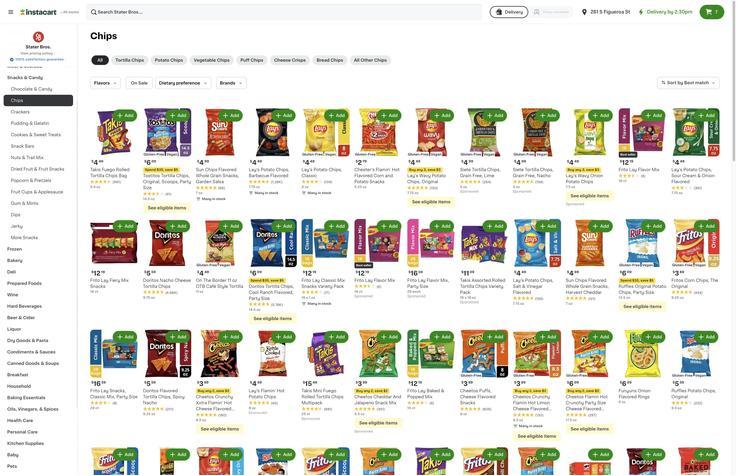 Task type: describe. For each thing, give the bounding box(es) containing it.
9.25 for 5
[[143, 413, 151, 416]]

1 horizontal spatial best seller
[[621, 153, 636, 156]]

snacks inside the cheetos puffs, cheese flavored snacks
[[460, 401, 476, 405]]

the inside fritos corn chips, the original
[[711, 278, 719, 282]]

chips, for siete tortilla chips, grain free, lime
[[488, 168, 501, 172]]

grain inside siete tortilla chips, grain free, lime
[[460, 174, 472, 178]]

sponsored badge image for frito lay flavor mix
[[355, 295, 373, 298]]

28 inside frito lay flavor mix, party size 28 each
[[408, 290, 412, 293]]

7.75 for lay's potato chips, sour cream & onion flavored
[[672, 191, 679, 195]]

1 vertical spatial 18 ct
[[355, 290, 363, 293]]

size inside tostitos tortilla chips, original, scoops, party size
[[143, 186, 152, 190]]

corn inside fritos corn chips, the original
[[685, 278, 695, 282]]

dry goods & pasta
[[7, 339, 48, 343]]

buy any 2, save $2 for hot
[[515, 389, 547, 393]]

vinegar
[[527, 284, 543, 288]]

snacks inside "frito lay fiery mix snacks 18 ct"
[[90, 284, 105, 288]]

spend for doritos
[[251, 279, 262, 282]]

(130)
[[536, 414, 544, 417]]

cheetos for crunchy
[[566, 395, 584, 399]]

eligible for ruffles original potato chips,  party size
[[633, 304, 649, 309]]

oz inside 'lay's wavy onion potato chips 7.5 oz'
[[572, 185, 576, 189]]

flavored inside cheetos crunchy flamin hot limon cheese flavored snacks
[[531, 407, 549, 411]]

& inside lay's potato chips, sour cream & onion flavored
[[698, 174, 701, 178]]

0 horizontal spatial snack
[[11, 144, 24, 148]]

all other chips link
[[350, 55, 391, 65]]

chips inside puff chips link
[[251, 58, 264, 62]]

save up ruffles original potato chips,  party size 13.5 oz
[[641, 279, 649, 282]]

0 horizontal spatial seller
[[364, 264, 372, 266]]

sauces
[[40, 350, 56, 354]]

dietary
[[159, 81, 175, 85]]

gum
[[11, 201, 21, 206]]

gluten-free vegan for siete tortilla chips, grain free, nacho
[[514, 153, 548, 156]]

flavored inside lay's potato chips, sour cream & onion flavored
[[672, 180, 690, 184]]

25 ct
[[302, 413, 310, 416]]

vegan for siete tortilla chips, grain free, lime
[[484, 153, 495, 156]]

potato inside ruffles original potato chips,  party size 13.5 oz
[[653, 284, 667, 288]]

soups
[[45, 361, 59, 366]]

potato inside lay's wavy potato chips, original
[[432, 174, 446, 178]]

cheese inside doritos nacho cheese tortilla chips
[[175, 278, 191, 282]]

doritos flavored tortilla chips, spicy nacho
[[143, 389, 185, 405]]

& left the soups
[[41, 361, 44, 366]]

match
[[696, 81, 710, 85]]

gluten- for ruffles original potato chips,  party size
[[620, 263, 633, 267]]

instacart logo image
[[20, 8, 57, 16]]

policy
[[42, 52, 53, 55]]

17.5 oz
[[566, 419, 577, 422]]

(155)
[[536, 297, 544, 300]]

cheetos crunchy xxtra flamin' hot cheese flavored snacks
[[196, 395, 233, 417]]

chips inside sun chips flavored whole grain snacks, harvest cheddar
[[575, 278, 588, 282]]

mix, inside frito lay flavor mix, party size 28 each
[[441, 278, 450, 282]]

chips, inside ruffles original potato chips,  party size 13.5 oz
[[619, 290, 633, 294]]

4 up lay's wavy potato chips, original
[[411, 159, 416, 166]]

49 for (40)
[[257, 381, 262, 384]]

chips, inside lay's wavy potato chips, original
[[408, 180, 421, 184]]

& up popcorn & pretzels link
[[34, 167, 37, 171]]

09 inside $ 11 09
[[470, 270, 475, 274]]

chips inside chips link
[[11, 98, 23, 103]]

items for cheetos flamin hot crunchy party size cheese flavored snacks
[[597, 427, 609, 431]]

1 horizontal spatial (6)
[[430, 402, 435, 405]]

see for lay's wavy onion potato chips
[[571, 194, 579, 198]]

& left "gelatin"
[[30, 121, 33, 125]]

2 vertical spatial 18 ct
[[408, 407, 416, 410]]

supplies
[[25, 441, 44, 446]]

any for cheetos flamin hot crunchy party size cheese flavored snacks
[[576, 389, 582, 393]]

1 vertical spatial beverages
[[19, 304, 42, 308]]

flamin' inside cheetos crunchy xxtra flamin' hot cheese flavored snacks
[[208, 401, 223, 405]]

& inside "link"
[[19, 64, 23, 68]]

(66)
[[218, 186, 225, 190]]

vegan for on the border 11 oz otb café style tortilla
[[220, 263, 230, 267]]

size inside ruffles original potato chips,  party size 13.5 oz
[[646, 290, 655, 294]]

variety for rolled
[[489, 284, 504, 288]]

6 up funyuns
[[623, 381, 627, 387]]

vegan for ruffles potato chips, original
[[696, 374, 706, 377]]

1 horizontal spatial best
[[621, 153, 628, 156]]

09 for doritos tortilla chips, cool ranch flavored, party size
[[257, 270, 262, 274]]

& inside lay's potato chips, salt & vinegar flavored
[[523, 284, 526, 288]]

$ 6 09 up funyuns
[[620, 381, 632, 387]]

4 up otb
[[199, 270, 204, 276]]

18 inside "frito lay fiery mix snacks 18 ct"
[[90, 290, 94, 293]]

see eligible items for doritos tortilla chips, cool ranch flavored, party size
[[254, 316, 292, 321]]

$ 3 89 up fritos
[[673, 270, 685, 276]]

9.75
[[143, 296, 150, 299]]

fruit cups & applesauce
[[11, 190, 63, 194]]

& down meat & seafood
[[24, 76, 28, 80]]

takis for 4
[[90, 168, 101, 172]]

seafood
[[24, 64, 42, 68]]

see eligible items for lay's wavy onion potato chips
[[571, 194, 609, 198]]

1 horizontal spatial fruit
[[23, 167, 33, 171]]

fuego inside takis fuego rolled tortilla chips bag
[[102, 168, 115, 172]]

oz for lay's flamin' hot potato chips
[[252, 407, 256, 410]]

kitchen supplies link
[[4, 438, 73, 449]]

tortilla chips link
[[111, 55, 148, 65]]

2 horizontal spatial $5
[[650, 279, 654, 282]]

15
[[305, 381, 312, 387]]

party inside frito lay snacks, classic mix, party size
[[117, 395, 128, 399]]

save up 'scoops,'
[[165, 168, 173, 171]]

more snacks
[[11, 236, 38, 240]]

9.75 oz
[[143, 296, 155, 299]]

ct inside group
[[307, 413, 310, 416]]

7 inside button
[[716, 10, 718, 14]]

0 vertical spatial beverages
[[7, 53, 30, 57]]

tortilla inside takis mini fuego rolled tortilla chips multipack
[[316, 395, 330, 399]]

& left sweet
[[29, 133, 33, 137]]

flamin inside cheetos crunchy flamin hot limon cheese flavored snacks
[[513, 401, 527, 405]]

save for cheetos crunchy flamin hot limon cheese flavored snacks
[[534, 389, 542, 393]]

save for cheetos flamin hot crunchy party size cheese flavored snacks
[[587, 389, 594, 393]]

09 up funyuns
[[628, 381, 632, 384]]

3 up fritos
[[675, 270, 680, 276]]

lay's for lay's potato chips, classic
[[302, 168, 313, 172]]

tortilla right all link
[[116, 58, 130, 62]]

delivery by 2:30pm link
[[638, 8, 693, 16]]

1 vertical spatial 11
[[228, 278, 231, 282]]

89 up fritos
[[680, 270, 685, 274]]

rolled inside takis mini fuego rolled tortilla chips multipack
[[302, 395, 315, 399]]

mix inside frito lay classic mix snacks variety pack
[[338, 278, 345, 282]]

free for ruffles potato chips, original
[[686, 374, 693, 377]]

$ 16 59 for frito lay flavor mix, party size
[[409, 270, 423, 276]]

14.5 for doritos tortilla chips, cool ranch flavored, party size
[[249, 308, 256, 311]]

2 horizontal spatial flavor
[[639, 168, 651, 172]]

stores
[[68, 11, 79, 14]]

original inside ruffles potato chips, original
[[672, 395, 688, 399]]

0 vertical spatial frito lay flavor mix
[[619, 168, 660, 172]]

view pricing policy link
[[20, 51, 56, 56]]

see eligible items for lay's wavy potato chips, original
[[412, 200, 451, 204]]

mini
[[313, 389, 322, 393]]

size inside frito lay snacks, classic mix, party size
[[129, 395, 138, 399]]

$ 6 09 for tostitos tortilla chips, original, scoops, party size
[[144, 159, 156, 166]]

wine
[[7, 293, 18, 297]]

bread chips link
[[313, 55, 348, 65]]

tortilla inside on the border 11 oz otb café style tortilla 11 oz
[[229, 284, 243, 288]]

salt
[[513, 284, 521, 288]]

49 up café
[[205, 270, 209, 274]]

3 up the cheetos puffs, cheese flavored snacks
[[464, 381, 468, 387]]

crunchy inside cheetos flamin hot crunchy party size cheese flavored snacks
[[566, 401, 584, 405]]

oz down otb
[[200, 290, 204, 293]]

and
[[393, 395, 402, 399]]

gluten- for fritos corn chips, the original
[[673, 263, 686, 267]]

chips inside lay's flamin' hot potato chips
[[264, 395, 276, 399]]

party inside the doritos tortilla chips, cool ranch flavored, party size
[[249, 296, 260, 300]]

oz for doritos tortilla chips, cool ranch flavored, party size
[[257, 308, 261, 311]]

89 up the cheetos puffs, cheese flavored snacks
[[469, 381, 473, 384]]

4 for (361)
[[675, 159, 680, 166]]

& right 'beer'
[[18, 316, 22, 320]]

5 down 'siete tortilla chips, grain free, nacho'
[[513, 185, 516, 189]]

8.5 for cheetos crunchy xxtra flamin' hot cheese flavored snacks
[[196, 419, 202, 422]]

corn inside chester's flamin' hot flavored corn and potato snacks 5.25 oz
[[374, 174, 384, 178]]

2 horizontal spatial spend $35, save $5
[[621, 279, 654, 282]]

see eligible items button for cheetos cheddar and jalapeno snack mix
[[355, 418, 403, 428]]

79
[[363, 160, 367, 163]]

siete tortilla chips, grain free, nacho
[[513, 168, 554, 178]]

lime
[[484, 174, 495, 178]]

& left trail
[[22, 156, 25, 160]]

many in stock for whole
[[202, 197, 226, 201]]

siete for siete tortilla chips, grain free, lime
[[460, 168, 471, 172]]

dairy
[[7, 41, 19, 45]]

wavy for chips
[[578, 174, 590, 178]]

99 for sun chips flavored whole grain snacks, harvest cheddar
[[575, 270, 579, 274]]

tortilla inside takis fuego rolled tortilla chips bag
[[90, 174, 104, 178]]

49 up 'lay's wavy onion potato chips 7.5 oz'
[[575, 160, 579, 163]]

original inside ruffles original potato chips,  party size 13.5 oz
[[635, 284, 652, 288]]

gluten-free vegan for fritos corn chips, the original
[[673, 263, 706, 267]]

buy for lay's wavy potato chips, original
[[409, 168, 416, 171]]

5 down siete tortilla chips, grain free, lime
[[460, 185, 463, 189]]

buy any 3, save $3 for lay's wavy onion potato chips
[[568, 168, 600, 171]]

Best match Sort by field
[[658, 77, 720, 89]]

4 up 'lay's wavy onion potato chips 7.5 oz'
[[570, 159, 574, 166]]

$ inside $ 15 49
[[303, 381, 305, 384]]

0 vertical spatial seller
[[628, 153, 636, 156]]

in for mix
[[318, 302, 321, 305]]

oz right 1
[[311, 296, 315, 299]]

household link
[[4, 381, 73, 392]]

on sale
[[131, 81, 148, 85]]

baby link
[[4, 449, 73, 461]]

chips link
[[4, 95, 73, 106]]

save up the doritos tortilla chips, cool ranch flavored, party size in the bottom left of the page
[[271, 279, 279, 282]]

see eligible items button for cheetos flamin hot crunchy party size cheese flavored snacks
[[566, 424, 614, 434]]

0 horizontal spatial frito lay flavor mix
[[355, 278, 395, 282]]

gluten-free vegan for ruffles original potato chips,  party size
[[620, 263, 654, 267]]

stater bros. logo image
[[33, 31, 44, 43]]

puff chips link
[[236, 55, 268, 65]]

(361)
[[694, 186, 703, 190]]

0 horizontal spatial flavor
[[374, 278, 387, 282]]

potato inside chester's flamin' hot flavored corn and potato snacks 5.25 oz
[[355, 180, 369, 184]]

cheese inside cheetos crunchy xxtra flamin' hot cheese flavored snacks
[[196, 407, 212, 411]]

nuts
[[11, 156, 21, 160]]

style
[[217, 284, 228, 288]]

hot inside cheetos crunchy flamin hot limon cheese flavored snacks
[[528, 401, 536, 405]]

4 for (109)
[[305, 159, 310, 166]]

tortilla inside siete tortilla chips, grain free, lime
[[472, 168, 486, 172]]

cheese inside cheetos crunchy flamin hot limon cheese flavored snacks
[[513, 407, 530, 411]]

tortilla inside 'siete tortilla chips, grain free, nacho'
[[525, 168, 539, 172]]

2 vertical spatial best
[[357, 264, 363, 266]]

oz for doritos flavored tortilla chips, spicy nacho
[[151, 413, 155, 416]]

hot for cheetos flamin hot crunchy party size cheese flavored snacks
[[600, 395, 608, 399]]

6 inside funyuns onion flavored rings 6 oz
[[619, 401, 621, 404]]

flavored inside doritos flavored tortilla chips, spicy nacho
[[160, 389, 178, 393]]

fuego inside takis mini fuego rolled tortilla chips multipack
[[323, 389, 337, 393]]

oz for takis fuego rolled tortilla chips bag
[[97, 185, 100, 189]]

1
[[309, 296, 311, 299]]

stock for hot
[[534, 425, 543, 428]]

flavored inside funyuns onion flavored rings 6 oz
[[619, 395, 637, 399]]

puff
[[241, 58, 250, 62]]

oz for sun chips flavored whole grain snacks, garden salsa
[[199, 191, 203, 195]]

09 for tostitos tortilla chips, original, scoops, party size
[[152, 160, 156, 163]]

7 oz for sun chips flavored whole grain snacks, garden salsa
[[196, 191, 203, 195]]

grain inside sun chips flavored whole grain snacks, garden salsa
[[210, 174, 222, 178]]

5 oz for siete tortilla chips, grain free, lime
[[460, 185, 467, 189]]

cups
[[21, 190, 33, 194]]

flavored inside lay's potato chips, salt & vinegar flavored
[[513, 290, 531, 294]]

$ 4 49 up otb
[[197, 270, 209, 276]]

eligible for cheetos flamin hot crunchy party size cheese flavored snacks
[[580, 427, 596, 431]]

beer
[[7, 316, 17, 320]]

party inside ruffles original potato chips,  party size 13.5 oz
[[634, 290, 645, 294]]

original inside fritos corn chips, the original
[[672, 284, 688, 288]]

mix inside cheetos cheddar and jalapeno snack mix
[[389, 401, 397, 405]]

cheetos puffs, cheese flavored snacks
[[460, 389, 496, 405]]

flamin' for corn
[[376, 168, 391, 172]]

wavy for original
[[420, 174, 431, 178]]

89 for cheetos cheddar and jalapeno snack mix
[[363, 381, 367, 384]]

more
[[11, 236, 22, 240]]

cheetos cheddar and jalapeno snack mix
[[355, 395, 402, 405]]

oz right border
[[232, 278, 237, 282]]

$ 6 09 for cheetos flamin hot crunchy party size cheese flavored snacks
[[567, 381, 579, 387]]

frito lay fiery mix snacks 18 ct
[[90, 278, 129, 293]]

all other chips
[[354, 58, 387, 62]]

service type group
[[490, 6, 574, 18]]

free for ruffles original potato chips,  party size
[[633, 263, 640, 267]]

$ 4 99 for sun chips flavored whole grain snacks, harvest cheddar
[[567, 270, 579, 276]]

flavored inside chester's flamin' hot flavored corn and potato snacks 5.25 oz
[[355, 174, 373, 178]]

cheetos for jalapeno
[[355, 395, 373, 399]]

buy for cheetos crunchy xxtra flamin' hot cheese flavored snacks
[[198, 389, 205, 393]]

cheese inside the cheetos puffs, cheese flavored snacks
[[460, 395, 477, 399]]

bread chips
[[317, 58, 344, 62]]

view
[[20, 52, 29, 55]]

cool
[[249, 290, 259, 294]]

oz for cheetos puffs, cheese flavored snacks
[[464, 413, 468, 416]]

flamin inside cheetos flamin hot crunchy party size cheese flavored snacks
[[585, 395, 599, 399]]

chocolate & candy link
[[4, 83, 73, 95]]

buy any 2, save $2 for jalapeno
[[357, 389, 388, 393]]

& left sauces
[[35, 350, 39, 354]]

(257)
[[589, 414, 597, 417]]

snacks inside cheetos crunchy xxtra flamin' hot cheese flavored snacks
[[196, 413, 211, 417]]

chips inside doritos nacho cheese tortilla chips
[[158, 284, 171, 288]]

2 horizontal spatial $35,
[[633, 279, 640, 282]]

9.25 oz for 3
[[672, 296, 684, 299]]

see for cheetos flamin hot crunchy party size cheese flavored snacks
[[571, 427, 579, 431]]

onion inside 'lay's wavy onion potato chips 7.5 oz'
[[591, 174, 604, 178]]

(41)
[[165, 193, 171, 196]]

(150)
[[430, 186, 438, 190]]

border
[[212, 278, 227, 282]]

snack bars link
[[4, 141, 73, 152]]

items for tostitos tortilla chips, original, scoops, party size
[[174, 206, 186, 210]]

49 for (155)
[[522, 270, 527, 274]]

(40)
[[271, 402, 278, 405]]

treats
[[48, 133, 61, 137]]

flavored inside the cheetos puffs, cheese flavored snacks
[[478, 395, 496, 399]]

buy any 2, save $2 for flamin'
[[198, 389, 229, 393]]

2 horizontal spatial 18 ct
[[619, 179, 627, 183]]

save for lay's wavy potato chips, original
[[428, 168, 436, 171]]

frito for size
[[408, 278, 417, 282]]

any for cheetos cheddar and jalapeno snack mix
[[364, 389, 370, 393]]

59 for doritos flavored tortilla chips, spicy nacho
[[151, 381, 156, 384]]

0 horizontal spatial fruit
[[11, 190, 20, 194]]

tostitos
[[143, 174, 160, 178]]

3 for cheetos cheddar and jalapeno snack mix
[[358, 381, 362, 387]]

all link
[[91, 55, 109, 65]]

49 up lay's wavy potato chips, original
[[416, 160, 421, 163]]

items for cheetos cheddar and jalapeno snack mix
[[386, 421, 398, 425]]

Search field
[[87, 4, 482, 20]]

8.5 for cheetos cheddar and jalapeno snack mix
[[355, 413, 360, 416]]

& right cups
[[34, 190, 37, 194]]

product group containing 11
[[460, 219, 509, 306]]

size inside frito lay flavor mix, party size 28 each
[[420, 284, 429, 288]]

$ 6 09 for ruffles original potato chips,  party size
[[620, 270, 632, 276]]

party inside cheetos flamin hot crunchy party size cheese flavored snacks
[[585, 401, 597, 405]]

takis mini fuego rolled tortilla chips multipack
[[302, 389, 344, 405]]

pudding
[[11, 121, 28, 125]]

dried fruit & fruit snacks
[[11, 167, 64, 171]]

condiments & sauces link
[[4, 346, 73, 358]]

bread
[[317, 58, 330, 62]]

lay's for lay's potato chips, barbecue flavored
[[249, 168, 260, 172]]

puffs,
[[480, 389, 492, 393]]

best inside field
[[685, 81, 695, 85]]

product group containing 2
[[355, 108, 403, 190]]

takis inside takis assorted rolled tortilla chips variety pack 18 x 18 oz
[[460, 278, 471, 282]]

$ 4 99 for sun chips flavored whole grain snacks, garden salsa
[[197, 159, 209, 166]]

free inside product group
[[368, 153, 376, 156]]

2 horizontal spatial (6)
[[641, 174, 646, 178]]

guarantee
[[46, 58, 64, 61]]

crackers link
[[4, 106, 73, 118]]

kitchen supplies
[[7, 441, 44, 446]]

9.9
[[90, 185, 96, 189]]

sponsored badge image for lay's flamin' hot potato chips
[[249, 411, 267, 415]]

chips inside "vegetable chips" link
[[217, 58, 230, 62]]

cheese inside cheetos flamin hot crunchy party size cheese flavored snacks
[[566, 407, 583, 411]]

spices
[[44, 407, 59, 411]]

personal care
[[7, 430, 38, 434]]

flavored inside the 'lay's potato chips, barbecue flavored'
[[270, 174, 289, 178]]

ranch
[[260, 290, 273, 294]]

frozen
[[7, 247, 22, 251]]

snacks, inside frito lay snacks, classic mix, party size
[[110, 389, 126, 393]]

sun chips flavored whole grain snacks, garden salsa
[[196, 168, 239, 184]]

$ 4 49 up lay's wavy potato chips, original
[[409, 159, 421, 166]]

see eligible items button for lay's wavy potato chips, original
[[408, 197, 456, 207]]

nuts & trail mix link
[[4, 152, 73, 163]]

$ 3 89 up the cheetos puffs, cheese flavored snacks
[[462, 381, 473, 387]]

popcorn & pretzels link
[[4, 175, 73, 186]]

lay's flamin' hot potato chips
[[249, 389, 285, 399]]

on for on the border 11 oz otb café style tortilla 11 oz
[[196, 278, 202, 282]]

4 for (40)
[[252, 381, 257, 387]]

chips inside takis fuego rolled tortilla chips bag
[[105, 174, 118, 178]]

& right "gum"
[[22, 201, 26, 206]]

potato inside 'lay's wavy onion potato chips 7.5 oz'
[[566, 180, 580, 184]]

vegan for lay's potato chips, classic
[[325, 153, 336, 156]]

free for on the border 11 oz otb café style tortilla
[[210, 263, 217, 267]]

& down snacks & candy link
[[34, 87, 37, 91]]



Task type: locate. For each thing, give the bounding box(es) containing it.
vegetable chips link
[[190, 55, 234, 65]]

dietary preference button
[[155, 77, 211, 89]]

frito for party
[[90, 389, 100, 393]]

snacks, up (8) at the bottom left of the page
[[110, 389, 126, 393]]

gum & mints link
[[4, 198, 73, 209]]

buy for cheetos flamin hot crunchy party size cheese flavored snacks
[[568, 389, 575, 393]]

2, up cheetos crunchy flamin hot limon cheese flavored snacks
[[530, 389, 533, 393]]

lay's inside lay's potato chips, classic
[[302, 168, 313, 172]]

gelatin
[[34, 121, 49, 125]]

grain left lime
[[460, 174, 472, 178]]

vegan for ruffles original potato chips,  party size
[[643, 263, 654, 267]]

tortilla inside doritos flavored tortilla chips, spicy nacho
[[143, 395, 157, 399]]

$2 up cheetos cheddar and jalapeno snack mix
[[384, 389, 388, 393]]

0 horizontal spatial crunchy
[[215, 395, 233, 399]]

4 2, from the left
[[583, 389, 586, 393]]

beer & cider
[[7, 316, 35, 320]]

tortilla inside tostitos tortilla chips, original, scoops, party size
[[161, 174, 175, 178]]

1 vertical spatial snack
[[375, 401, 388, 405]]

tortilla up (159)
[[525, 168, 539, 172]]

snacks inside chester's flamin' hot flavored corn and potato snacks 5.25 oz
[[370, 180, 385, 184]]

9.25 down fritos
[[672, 296, 680, 299]]

1 variety from the left
[[318, 284, 333, 288]]

4 $2 from the left
[[595, 389, 600, 393]]

1 horizontal spatial by
[[678, 81, 684, 85]]

14.5 for tostitos tortilla chips, original, scoops, party size
[[143, 197, 150, 201]]

0 horizontal spatial $35,
[[157, 168, 164, 171]]

doritos tortilla chips, cool ranch flavored, party size
[[249, 284, 294, 300]]

0 vertical spatial on
[[131, 81, 137, 85]]

grain inside 'siete tortilla chips, grain free, nacho'
[[513, 174, 525, 178]]

$ 4 99 up 'siete tortilla chips, grain free, nacho'
[[515, 159, 526, 166]]

see eligible items button for ruffles original potato chips,  party size
[[619, 301, 667, 312]]

oz down lay's flamin' hot potato chips
[[252, 407, 256, 410]]

7.75 oz for lay's potato chips, salt & vinegar flavored
[[513, 302, 525, 305]]

$ 5 59 for ruffles potato chips, original
[[673, 381, 685, 387]]

classic for 16
[[90, 395, 106, 399]]

gluten-free vegan up 'siete tortilla chips, grain free, nacho'
[[514, 153, 548, 156]]

flavors
[[94, 81, 110, 85]]

4 up lay's flamin' hot potato chips
[[252, 381, 257, 387]]

14.5 oz for party
[[249, 308, 261, 311]]

1 vertical spatial goods
[[25, 361, 40, 366]]

items for lay's wavy onion potato chips
[[597, 194, 609, 198]]

0 horizontal spatial ruffles
[[619, 284, 634, 288]]

personal
[[7, 430, 26, 434]]

2, for jalapeno
[[371, 389, 374, 393]]

(254)
[[483, 180, 492, 184]]

0 horizontal spatial mix,
[[107, 395, 115, 399]]

eligible down (5.76k)
[[263, 316, 279, 321]]

delivery for delivery by 2:30pm
[[648, 10, 667, 14]]

chips inside tortilla chips link
[[132, 58, 144, 62]]

gluten-
[[144, 153, 157, 156], [302, 153, 315, 156], [355, 153, 368, 156], [408, 153, 421, 156], [461, 153, 474, 156], [514, 153, 527, 156], [197, 263, 210, 267], [620, 263, 633, 267], [673, 263, 686, 267], [461, 374, 474, 377], [514, 374, 527, 377], [567, 374, 580, 377], [673, 374, 686, 377]]

classic inside frito lay snacks, classic mix, party size
[[90, 395, 106, 399]]

11 inside product group
[[464, 270, 469, 276]]

0 horizontal spatial rolled
[[116, 168, 130, 172]]

potato chips
[[155, 58, 183, 62]]

8
[[302, 185, 304, 189], [249, 407, 251, 410], [460, 413, 463, 416]]

and
[[385, 174, 393, 178]]

hot inside cheetos flamin hot crunchy party size cheese flavored snacks
[[600, 395, 608, 399]]

1 vertical spatial best seller
[[357, 264, 372, 266]]

$2 up limon
[[542, 389, 547, 393]]

0 vertical spatial $ 16 59
[[409, 270, 423, 276]]

snack
[[11, 144, 24, 148], [375, 401, 388, 405]]

stock down (66)
[[216, 197, 226, 201]]

best
[[685, 81, 695, 85], [621, 153, 628, 156], [357, 264, 363, 266]]

candy up chips link
[[38, 87, 52, 91]]

1 vertical spatial sun
[[566, 278, 574, 282]]

stock for barbecue
[[269, 191, 279, 195]]

tortilla up 'ranch'
[[266, 284, 280, 288]]

4 for (254)
[[464, 159, 468, 166]]

scoops,
[[162, 180, 179, 184]]

potato inside lay's potato chips, classic
[[314, 168, 328, 172]]

hot inside chester's flamin' hot flavored corn and potato snacks 5.25 oz
[[392, 168, 400, 172]]

1 horizontal spatial 11
[[228, 278, 231, 282]]

delivery inside delivery button
[[505, 10, 523, 14]]

tortilla inside doritos nacho cheese tortilla chips
[[143, 284, 157, 288]]

261
[[591, 10, 599, 14]]

1 vertical spatial by
[[678, 81, 684, 85]]

cream
[[683, 174, 697, 178]]

0 horizontal spatial onion
[[591, 174, 604, 178]]

product group containing 15
[[302, 330, 350, 422]]

otb
[[196, 284, 205, 288]]

5 oz
[[460, 185, 467, 189], [513, 185, 520, 189]]

3, up lay's wavy potato chips, original
[[424, 168, 427, 171]]

mix, inside frito lay snacks, classic mix, party size
[[107, 395, 115, 399]]

ruffles for chips,
[[619, 284, 634, 288]]

& left 'spices'
[[39, 407, 43, 411]]

cheese crisps
[[274, 58, 306, 62]]

0 vertical spatial goods
[[16, 339, 31, 343]]

1 vertical spatial 16
[[94, 381, 101, 387]]

8 down lay's potato chips, classic
[[302, 185, 304, 189]]

beverages up cider
[[19, 304, 42, 308]]

x down $ 11 09
[[465, 296, 467, 299]]

save for cheetos cheddar and jalapeno snack mix
[[375, 389, 383, 393]]

1 horizontal spatial variety
[[489, 284, 504, 288]]

snacks inside cheetos flamin hot crunchy party size cheese flavored snacks
[[566, 413, 581, 417]]

free, inside siete tortilla chips, grain free, lime
[[473, 174, 483, 178]]

6 up cheetos flamin hot crunchy party size cheese flavored snacks
[[570, 381, 574, 387]]

0 vertical spatial by
[[668, 10, 674, 14]]

sun up harvest
[[566, 278, 574, 282]]

cheddar inside cheetos cheddar and jalapeno snack mix
[[374, 395, 392, 399]]

& left eggs
[[20, 41, 23, 45]]

(17)
[[324, 291, 330, 294]]

meat & seafood link
[[4, 60, 73, 72]]

2 vertical spatial nacho
[[143, 401, 157, 405]]

snacks, up (121)
[[593, 284, 609, 288]]

product group
[[90, 108, 138, 190], [143, 108, 191, 213], [196, 108, 244, 203], [249, 108, 297, 197], [302, 108, 350, 197], [355, 108, 403, 190], [408, 108, 456, 207], [460, 108, 509, 195], [513, 108, 561, 195], [566, 108, 614, 208], [619, 108, 667, 183], [672, 108, 720, 196], [90, 219, 138, 294], [143, 219, 191, 300], [196, 219, 244, 294], [249, 219, 297, 324], [302, 219, 350, 307], [355, 219, 403, 300], [408, 219, 456, 300], [460, 219, 509, 306], [513, 219, 561, 306], [566, 219, 614, 306], [619, 219, 667, 312], [672, 219, 720, 300], [90, 330, 138, 411], [143, 330, 191, 417], [196, 330, 244, 434], [249, 330, 297, 416], [302, 330, 350, 422], [355, 330, 403, 435], [408, 330, 456, 411], [460, 330, 509, 417], [513, 330, 561, 442], [566, 330, 614, 434], [619, 330, 667, 405], [672, 330, 720, 411], [90, 448, 138, 475], [143, 448, 191, 475], [196, 448, 244, 475], [249, 448, 297, 475], [302, 448, 350, 475], [355, 448, 403, 475], [408, 448, 456, 475], [460, 448, 509, 475], [513, 448, 561, 475], [566, 448, 614, 475], [619, 448, 667, 475], [672, 448, 720, 475]]

0 horizontal spatial buy any 3, save $3
[[409, 168, 441, 171]]

(4.66k)
[[165, 291, 178, 294]]

rolled for variety
[[492, 278, 506, 282]]

lay's inside lay's flamin' hot potato chips
[[249, 389, 260, 393]]

(159)
[[536, 180, 544, 184]]

oz down jalapeno
[[361, 413, 365, 416]]

1 horizontal spatial all
[[97, 58, 103, 62]]

see eligible items for cheetos cheddar and jalapeno snack mix
[[360, 421, 398, 425]]

3 buy any 2, save $2 from the left
[[515, 389, 547, 393]]

$ 4 49 up 'lay's wavy onion potato chips 7.5 oz'
[[567, 159, 579, 166]]

2 vertical spatial 8
[[460, 413, 463, 416]]

dairy & eggs link
[[4, 38, 73, 49]]

lay's for lay's wavy onion potato chips 7.5 oz
[[566, 174, 577, 178]]

1 buy any 3, save $3 from the left
[[409, 168, 441, 171]]

whole inside sun chips flavored whole grain snacks, harvest cheddar
[[566, 284, 580, 288]]

sponsored badge image for siete tortilla chips, grain free, lime
[[460, 190, 479, 193]]

59 up ruffles potato chips, original
[[680, 381, 685, 384]]

None search field
[[86, 4, 482, 20]]

1 vertical spatial whole
[[566, 284, 580, 288]]

the inside on the border 11 oz otb café style tortilla 11 oz
[[203, 278, 211, 282]]

0 horizontal spatial classic
[[90, 395, 106, 399]]

ruffles inside ruffles original potato chips,  party size 13.5 oz
[[619, 284, 634, 288]]

2 horizontal spatial all
[[354, 58, 360, 62]]

in for barbecue
[[265, 191, 268, 195]]

chips inside the potato chips link
[[171, 58, 183, 62]]

59
[[151, 270, 156, 274], [419, 270, 423, 274], [101, 381, 106, 384], [151, 381, 156, 384], [680, 381, 685, 384]]

2 3, from the left
[[583, 168, 586, 171]]

gluten- for siete tortilla chips, grain free, lime
[[461, 153, 474, 156]]

1 vertical spatial doritos
[[249, 284, 265, 288]]

2 2, from the left
[[371, 389, 374, 393]]

oz right the 5.25
[[363, 185, 367, 189]]

all for all other chips
[[354, 58, 360, 62]]

(605)
[[483, 408, 492, 411]]

0 vertical spatial care
[[23, 419, 33, 423]]

sort by
[[668, 81, 684, 85]]

1 vertical spatial on
[[196, 278, 202, 282]]

1 vertical spatial 8 oz
[[249, 407, 256, 410]]

1 horizontal spatial 7 oz
[[566, 302, 573, 305]]

2 vertical spatial 7
[[566, 302, 568, 305]]

gluten- for lay's potato chips, classic
[[302, 153, 315, 156]]

any up jalapeno
[[364, 389, 370, 393]]

1 horizontal spatial rolled
[[302, 395, 315, 399]]

tortilla chips
[[116, 58, 144, 62]]

7.75 oz for lay's potato chips, sour cream & onion flavored
[[672, 191, 683, 195]]

chips, for siete tortilla chips, grain free, nacho
[[540, 168, 554, 172]]

0 vertical spatial rolled
[[116, 168, 130, 172]]

7.75 for lay's wavy potato chips, original
[[408, 191, 414, 195]]

oz right 9.75
[[151, 296, 155, 299]]

3 $2 from the left
[[542, 389, 547, 393]]

grain right lime
[[513, 174, 525, 178]]

free, up (159)
[[526, 174, 536, 178]]

1 horizontal spatial $ 16 59
[[409, 270, 423, 276]]

funyuns
[[619, 389, 637, 393]]

crunchy for limon
[[532, 395, 551, 399]]

1 wavy from the left
[[420, 174, 431, 178]]

14.5 oz down original,
[[143, 197, 155, 201]]

doritos inside doritos flavored tortilla chips, spicy nacho
[[143, 389, 159, 393]]

dried
[[11, 167, 22, 171]]

see
[[571, 194, 579, 198], [412, 200, 421, 204], [148, 206, 156, 210], [624, 304, 632, 309], [254, 316, 262, 321], [360, 421, 368, 425], [201, 427, 209, 431], [571, 427, 579, 431], [518, 434, 527, 439]]

2 x from the left
[[465, 296, 467, 299]]

0 vertical spatial (6)
[[641, 174, 646, 178]]

goods for dry
[[16, 339, 31, 343]]

1 the from the left
[[203, 278, 211, 282]]

59 up frito lay flavor mix, party size 28 each
[[419, 270, 423, 274]]

hot for lay's flamin' hot potato chips
[[277, 389, 285, 393]]

on
[[131, 81, 137, 85], [196, 278, 202, 282]]

1 x from the left
[[306, 296, 308, 299]]

many down garden
[[202, 197, 212, 201]]

fuego up (991)
[[102, 168, 115, 172]]

sun up garden
[[196, 168, 204, 172]]

chips inside 'bread chips' link
[[331, 58, 344, 62]]

sweet
[[34, 133, 47, 137]]

sponsored badge image for takis assorted rolled tortilla chips variety pack
[[460, 301, 479, 304]]

original inside lay's wavy potato chips, original
[[422, 180, 438, 184]]

chips, for lay's potato chips, classic
[[329, 168, 342, 172]]

2 horizontal spatial flamin'
[[376, 168, 391, 172]]

mix inside "frito lay fiery mix snacks 18 ct"
[[121, 278, 129, 282]]

2 horizontal spatial fruit
[[39, 167, 48, 171]]

rolled
[[116, 168, 130, 172], [492, 278, 506, 282], [302, 395, 315, 399]]

ruffles
[[619, 284, 634, 288], [672, 389, 687, 393]]

buy for lay's wavy onion potato chips
[[568, 168, 575, 171]]

1 horizontal spatial $5
[[280, 279, 284, 282]]

oz inside takis assorted rolled tortilla chips variety pack 18 x 18 oz
[[472, 296, 476, 299]]

2 horizontal spatial onion
[[702, 174, 715, 178]]

oz for lay's potato chips, salt & vinegar flavored
[[521, 302, 525, 305]]

see for cheetos cheddar and jalapeno snack mix
[[360, 421, 368, 425]]

deli link
[[4, 266, 73, 278]]

1 $2 from the left
[[225, 389, 229, 393]]

takis inside takis fuego rolled tortilla chips bag
[[90, 168, 101, 172]]

lay's potato chips, barbecue flavored
[[249, 168, 289, 178]]

any
[[417, 168, 423, 171], [576, 168, 582, 171], [205, 389, 212, 393], [364, 389, 370, 393], [523, 389, 529, 393], [576, 389, 582, 393]]

candy for snacks & candy
[[29, 76, 43, 80]]

oz down "cool"
[[257, 308, 261, 311]]

chips inside takis mini fuego rolled tortilla chips multipack
[[332, 395, 344, 399]]

0 vertical spatial sun
[[196, 168, 204, 172]]

7.75 oz for lay's wavy potato chips, original
[[408, 191, 419, 195]]

eligible down (257)
[[580, 427, 596, 431]]

4 buy any 2, save $2 from the left
[[568, 389, 600, 393]]

1 vertical spatial frito lay flavor mix
[[355, 278, 395, 282]]

$ 4 99 for siete tortilla chips, grain free, lime
[[462, 159, 474, 166]]

9.25 down doritos flavored tortilla chips, spicy nacho
[[143, 413, 151, 416]]

oz down siete tortilla chips, grain free, lime
[[463, 185, 467, 189]]

ct
[[624, 179, 627, 183], [95, 290, 98, 293], [359, 290, 363, 293], [95, 407, 99, 410], [412, 407, 416, 410], [307, 413, 310, 416]]

1 siete from the left
[[460, 168, 471, 172]]

1 vertical spatial flamin'
[[261, 389, 276, 393]]

oz down the salt
[[521, 302, 525, 305]]

1 horizontal spatial on
[[196, 278, 202, 282]]

9.25 oz down doritos flavored tortilla chips, spicy nacho
[[143, 413, 155, 416]]

gluten- inside product group
[[355, 153, 368, 156]]

$
[[91, 160, 94, 163], [144, 160, 147, 163], [197, 160, 199, 163], [250, 160, 252, 163], [303, 160, 305, 163], [356, 160, 358, 163], [409, 160, 411, 163], [462, 160, 464, 163], [515, 160, 517, 163], [567, 160, 570, 163], [620, 160, 623, 163], [673, 160, 675, 163], [91, 270, 94, 274], [144, 270, 147, 274], [197, 270, 199, 274], [250, 270, 252, 274], [303, 270, 305, 274], [356, 270, 358, 274], [409, 270, 411, 274], [462, 270, 464, 274], [515, 270, 517, 274], [567, 270, 570, 274], [620, 270, 623, 274], [673, 270, 675, 274], [91, 381, 94, 384], [144, 381, 147, 384], [197, 381, 199, 384], [250, 381, 252, 384], [303, 381, 305, 384], [356, 381, 358, 384], [409, 381, 411, 384], [462, 381, 464, 384], [515, 381, 517, 384], [567, 381, 570, 384], [620, 381, 623, 384], [673, 381, 675, 384]]

2 vertical spatial classic
[[90, 395, 106, 399]]

on sale button
[[126, 77, 153, 89]]

1 $3 from the left
[[437, 168, 441, 171]]

1 2, from the left
[[212, 389, 216, 393]]

1 vertical spatial rolled
[[492, 278, 506, 282]]

ruffles for original
[[672, 389, 687, 393]]

any up cheetos crunchy flamin hot limon cheese flavored snacks
[[523, 389, 529, 393]]

0 horizontal spatial 8
[[249, 407, 251, 410]]

takis up 9.9 oz
[[90, 168, 101, 172]]

mix inside frito lay baked & popped mix
[[425, 395, 433, 399]]

2 horizontal spatial 8
[[460, 413, 463, 416]]

2 vertical spatial snacks,
[[110, 389, 126, 393]]

18
[[619, 179, 623, 183], [90, 290, 94, 293], [355, 290, 358, 293], [302, 296, 306, 299], [460, 296, 464, 299], [468, 296, 471, 299], [408, 407, 411, 410]]

the
[[203, 278, 211, 282], [711, 278, 719, 282]]

cheetos crunchy flamin hot limon cheese flavored snacks
[[513, 395, 551, 417]]

chips inside all other chips link
[[374, 58, 387, 62]]

care for health care
[[23, 419, 33, 423]]

0 horizontal spatial variety
[[318, 284, 333, 288]]

free for lay's potato chips, classic
[[315, 153, 323, 156]]

cheetos for flavored
[[460, 389, 478, 393]]

2
[[358, 159, 362, 166]]

0 vertical spatial flamin
[[585, 395, 599, 399]]

1 horizontal spatial snacks,
[[223, 174, 239, 178]]

grain up harvest
[[581, 284, 592, 288]]

hot inside cheetos crunchy xxtra flamin' hot cheese flavored snacks
[[224, 401, 232, 405]]

8.5 oz for cheetos crunchy flamin hot limon cheese flavored snacks
[[513, 419, 524, 422]]

see eligible items button for cheetos crunchy xxtra flamin' hot cheese flavored snacks
[[196, 424, 244, 434]]

6 for cheetos flamin hot crunchy party size cheese flavored snacks
[[570, 381, 574, 387]]

$2 for party
[[595, 389, 600, 393]]

lay's for lay's potato chips, salt & vinegar flavored
[[513, 278, 524, 282]]

see eligible items for ruffles original potato chips,  party size
[[624, 304, 662, 309]]

chips, inside lay's potato chips, salt & vinegar flavored
[[541, 278, 554, 282]]

crunchy up the 17.5 oz
[[566, 401, 584, 405]]

1 horizontal spatial mix,
[[441, 278, 450, 282]]

2 variety from the left
[[489, 284, 504, 288]]

0 vertical spatial 14.5
[[143, 197, 150, 201]]

lay's wavy onion potato chips 7.5 oz
[[566, 174, 604, 189]]

health
[[7, 419, 22, 423]]

lay for variety
[[312, 278, 320, 282]]

many in stock down 1
[[308, 302, 332, 305]]

frito inside frito lay classic mix snacks variety pack
[[302, 278, 311, 282]]

oz down doritos flavored tortilla chips, spicy nacho
[[151, 413, 155, 416]]

3 2, from the left
[[530, 389, 533, 393]]

09 up "cool"
[[257, 270, 262, 274]]

each
[[413, 290, 421, 293]]

nacho for 4
[[537, 174, 551, 178]]

0 horizontal spatial $3
[[437, 168, 441, 171]]

in for whole
[[212, 197, 215, 201]]

whole inside sun chips flavored whole grain snacks, garden salsa
[[196, 174, 209, 178]]

wavy inside lay's wavy potato chips, original
[[420, 174, 431, 178]]

crunchy up "(180)"
[[215, 395, 233, 399]]

1 horizontal spatial free,
[[526, 174, 536, 178]]

chips inside sun chips flavored whole grain snacks, garden salsa
[[205, 168, 217, 172]]

1 5 oz from the left
[[460, 185, 467, 189]]

snacks & candy link
[[4, 72, 73, 83]]

2 the from the left
[[711, 278, 719, 282]]

1 horizontal spatial flavor
[[427, 278, 440, 282]]

16 for frito lay snacks, classic mix, party size
[[94, 381, 101, 387]]

2 horizontal spatial crunchy
[[566, 401, 584, 405]]

gluten-free vegan
[[144, 153, 178, 156], [302, 153, 336, 156], [408, 153, 442, 156], [461, 153, 495, 156], [514, 153, 548, 156], [197, 263, 230, 267], [620, 263, 654, 267], [673, 263, 706, 267], [673, 374, 706, 377]]

see eligible items down (130)
[[518, 434, 557, 439]]

oz right the 7.5
[[572, 185, 576, 189]]

oz down xxtra
[[202, 419, 206, 422]]

1 horizontal spatial x
[[465, 296, 467, 299]]

$ 4 49 up barbecue
[[250, 159, 262, 166]]

7 oz down harvest
[[566, 302, 573, 305]]

many for cheetos crunchy flamin hot limon cheese flavored snacks
[[519, 425, 529, 428]]

by inside field
[[678, 81, 684, 85]]

vegan up 'siete tortilla chips, grain free, nacho'
[[537, 153, 548, 156]]

gluten-free vegan up tostitos
[[144, 153, 178, 156]]

$ 4 49 for (991)
[[91, 159, 103, 166]]

1 horizontal spatial buy any 3, save $3
[[568, 168, 600, 171]]

5 oz down siete tortilla chips, grain free, lime
[[460, 185, 467, 189]]

vegan up border
[[220, 263, 230, 267]]

oz down the cheetos puffs, cheese flavored snacks
[[464, 413, 468, 416]]

on inside on the border 11 oz otb café style tortilla 11 oz
[[196, 278, 202, 282]]

2 vertical spatial 11
[[196, 290, 199, 293]]

0 vertical spatial 9.25
[[672, 296, 680, 299]]

1 vertical spatial takis
[[460, 278, 471, 282]]

all left stores
[[63, 11, 67, 14]]

0 horizontal spatial (6)
[[377, 285, 382, 288]]

on for on sale
[[131, 81, 137, 85]]

0 horizontal spatial 9.25
[[143, 413, 151, 416]]

0 horizontal spatial 11
[[196, 290, 199, 293]]

lay's for lay's potato chips, sour cream & onion flavored
[[672, 168, 683, 172]]

takis for 15
[[302, 389, 312, 393]]

4 for (155)
[[517, 270, 521, 276]]

cider
[[23, 316, 35, 320]]

0 horizontal spatial 8 oz
[[249, 407, 256, 410]]

flamin'
[[376, 168, 391, 172], [261, 389, 276, 393], [208, 401, 223, 405]]

2 vertical spatial rolled
[[302, 395, 315, 399]]

(981)
[[324, 408, 333, 411]]

2 siete from the left
[[513, 168, 524, 172]]

8 oz down lay's flamin' hot potato chips
[[249, 407, 256, 410]]

snacks & candy
[[7, 76, 43, 80]]

prepared foods
[[7, 281, 42, 286]]

3, for lay's wavy onion potato chips
[[583, 168, 586, 171]]

89 for cheetos crunchy flamin hot limon cheese flavored snacks
[[522, 381, 526, 384]]

siete for siete tortilla chips, grain free, nacho
[[513, 168, 524, 172]]

see eligible items for cheetos flamin hot crunchy party size cheese flavored snacks
[[571, 427, 609, 431]]

size inside the doritos tortilla chips, cool ranch flavored, party size
[[261, 296, 270, 300]]

0 vertical spatial best
[[685, 81, 695, 85]]

16 for frito lay flavor mix, party size
[[411, 270, 418, 276]]

0 vertical spatial whole
[[196, 174, 209, 178]]

frito inside frito lay snacks, classic mix, party size
[[90, 389, 100, 393]]

baked
[[427, 389, 440, 393]]

99 for siete tortilla chips, grain free, nacho
[[522, 160, 526, 163]]

0 horizontal spatial best
[[357, 264, 363, 266]]

x left 1
[[306, 296, 308, 299]]

2 $2 from the left
[[384, 389, 388, 393]]

★★★★★
[[619, 174, 640, 178], [619, 174, 640, 178], [90, 180, 111, 184], [90, 180, 111, 184], [249, 180, 270, 184], [249, 180, 270, 184], [302, 180, 323, 184], [302, 180, 323, 184], [460, 180, 482, 184], [460, 180, 482, 184], [513, 180, 534, 184], [513, 180, 534, 184], [196, 186, 217, 190], [196, 186, 217, 190], [408, 186, 429, 190], [408, 186, 429, 190], [672, 186, 693, 190], [672, 186, 693, 190], [143, 192, 164, 196], [143, 192, 164, 196], [355, 284, 376, 288], [355, 284, 376, 288], [143, 290, 164, 294], [143, 290, 164, 294], [302, 290, 323, 294], [302, 290, 323, 294], [672, 290, 693, 294], [672, 290, 693, 294], [513, 296, 534, 300], [513, 296, 534, 300], [566, 296, 587, 300], [566, 296, 587, 300], [249, 302, 270, 306], [249, 302, 270, 306], [90, 401, 111, 405], [90, 401, 111, 405], [249, 401, 270, 405], [249, 401, 270, 405], [408, 401, 429, 405], [408, 401, 429, 405], [672, 401, 693, 405], [672, 401, 693, 405], [143, 407, 164, 411], [143, 407, 164, 411], [302, 407, 323, 411], [302, 407, 323, 411], [355, 407, 376, 411], [355, 407, 376, 411], [460, 407, 482, 411], [460, 407, 482, 411], [196, 413, 217, 417], [196, 413, 217, 417], [513, 413, 534, 417], [513, 413, 534, 417], [566, 413, 587, 417], [566, 413, 587, 417]]

1 vertical spatial 7
[[196, 191, 198, 195]]

4 up harvest
[[570, 270, 574, 276]]

0 horizontal spatial 5 oz
[[460, 185, 467, 189]]

meat & seafood
[[7, 64, 42, 68]]

sun inside sun chips flavored whole grain snacks, garden salsa
[[196, 168, 204, 172]]

tortilla inside takis assorted rolled tortilla chips variety pack 18 x 18 oz
[[460, 284, 475, 288]]

$ 5 59 for doritos flavored tortilla chips, spicy nacho
[[144, 381, 156, 387]]

oz down ruffles potato chips, original
[[678, 407, 682, 410]]

flavored up salsa
[[219, 168, 237, 172]]

89 up jalapeno
[[363, 381, 367, 384]]

on the border 11 oz otb café style tortilla 11 oz
[[196, 278, 243, 293]]

flavored inside cheetos crunchy xxtra flamin' hot cheese flavored snacks
[[213, 407, 232, 411]]

many for lay's potato chips, classic
[[308, 191, 317, 195]]

frito for mix
[[408, 389, 417, 393]]

spend $35, save $5 for doritos
[[251, 279, 284, 282]]

flamin' up and on the top right of page
[[376, 168, 391, 172]]

0 horizontal spatial 28
[[90, 407, 95, 410]]

brands
[[220, 81, 235, 85]]

many in stock down (130)
[[519, 425, 543, 428]]

1 vertical spatial corn
[[685, 278, 695, 282]]

fruit up the "pretzels"
[[39, 167, 48, 171]]

flavored inside sun chips flavored whole grain snacks, garden salsa
[[219, 168, 237, 172]]

delivery button
[[490, 6, 529, 18]]

siete inside siete tortilla chips, grain free, lime
[[460, 168, 471, 172]]

best match
[[685, 81, 710, 85]]

nacho inside doritos flavored tortilla chips, spicy nacho
[[143, 401, 157, 405]]

any up 'lay's wavy onion potato chips 7.5 oz'
[[576, 168, 582, 171]]

2 vertical spatial (6)
[[430, 402, 435, 405]]

crunchy inside cheetos crunchy flamin hot limon cheese flavored snacks
[[532, 395, 551, 399]]

onion inside lay's potato chips, sour cream & onion flavored
[[702, 174, 715, 178]]

xxtra
[[196, 401, 207, 405]]

goods up condiments
[[16, 339, 31, 343]]

gluten-free vegan up border
[[197, 263, 230, 267]]

sour
[[672, 174, 682, 178]]

gluten-free vegan for ruffles potato chips, original
[[673, 374, 706, 377]]

2 horizontal spatial spend
[[621, 279, 632, 282]]

crackers
[[11, 110, 30, 114]]

applesauce
[[38, 190, 63, 194]]

$ inside $ 2 79
[[356, 160, 358, 163]]

7.75 for lay's potato chips, barbecue flavored
[[249, 185, 255, 189]]

17.5
[[566, 419, 572, 422]]

assorted
[[472, 278, 491, 282]]

nacho inside doritos nacho cheese tortilla chips
[[160, 278, 174, 282]]

sale
[[138, 81, 148, 85]]

potato inside the 'lay's potato chips, barbecue flavored'
[[261, 168, 275, 172]]

nuts & trail mix
[[11, 156, 44, 160]]

variety inside frito lay classic mix snacks variety pack
[[318, 284, 333, 288]]

0 horizontal spatial best seller
[[357, 264, 372, 266]]

ct inside "frito lay fiery mix snacks 18 ct"
[[95, 290, 98, 293]]

eligible for doritos tortilla chips, cool ranch flavored, party size
[[263, 316, 279, 321]]

49 for (991)
[[99, 160, 103, 163]]

spend $35, save $5 up ruffles original potato chips,  party size 13.5 oz
[[621, 279, 654, 282]]

1 vertical spatial nacho
[[160, 278, 174, 282]]

cheetos inside cheetos crunchy xxtra flamin' hot cheese flavored snacks
[[196, 395, 214, 399]]

snack inside cheetos cheddar and jalapeno snack mix
[[375, 401, 388, 405]]

gluten-free vegan up fritos
[[673, 263, 706, 267]]

2 horizontal spatial 7
[[716, 10, 718, 14]]

doritos inside the doritos tortilla chips, cool ranch flavored, party size
[[249, 284, 265, 288]]

chips inside 'lay's wavy onion potato chips 7.5 oz'
[[581, 180, 594, 184]]

& left the "pretzels"
[[30, 178, 33, 183]]

flamin' inside chester's flamin' hot flavored corn and potato snacks 5.25 oz
[[376, 168, 391, 172]]

lay's for lay's wavy potato chips, original
[[408, 174, 419, 178]]

stock for mix
[[322, 302, 332, 305]]

cheddar up (121)
[[584, 290, 602, 294]]

eligible for cheetos crunchy xxtra flamin' hot cheese flavored snacks
[[210, 427, 226, 431]]

popped
[[408, 395, 424, 399]]

snacks inside frito lay classic mix snacks variety pack
[[302, 284, 317, 288]]

chips, inside lay's potato chips, classic
[[329, 168, 342, 172]]

7.75 oz down lay's wavy potato chips, original
[[408, 191, 419, 195]]

0 vertical spatial corn
[[374, 174, 384, 178]]

1 free, from the left
[[473, 174, 483, 178]]

rolled right assorted
[[492, 278, 506, 282]]

view pricing policy
[[20, 52, 53, 55]]

1 vertical spatial mix,
[[107, 395, 115, 399]]

in
[[265, 191, 268, 195], [318, 191, 321, 195], [212, 197, 215, 201], [318, 302, 321, 305], [530, 425, 533, 428]]

sun inside sun chips flavored whole grain snacks, harvest cheddar
[[566, 278, 574, 282]]

1 horizontal spatial spend
[[251, 279, 262, 282]]

potato
[[155, 58, 169, 62], [261, 168, 275, 172], [314, 168, 328, 172], [684, 168, 698, 172], [432, 174, 446, 178], [355, 180, 369, 184], [566, 180, 580, 184], [525, 278, 539, 282], [653, 284, 667, 288], [688, 389, 702, 393], [249, 395, 263, 399]]

flavored inside sun chips flavored whole grain snacks, harvest cheddar
[[589, 278, 607, 282]]

$ 3 89 for cheetos crunchy xxtra flamin' hot cheese flavored snacks
[[197, 381, 209, 387]]

2 $3 from the left
[[595, 168, 600, 171]]

other
[[361, 58, 373, 62]]

0 horizontal spatial 14.5
[[143, 197, 150, 201]]

s
[[600, 10, 603, 14]]

recipes
[[7, 18, 25, 23]]

potato inside ruffles potato chips, original
[[688, 389, 702, 393]]

stater bros.
[[26, 45, 51, 49]]

lay's inside lay's wavy potato chips, original
[[408, 174, 419, 178]]

0 vertical spatial 18 ct
[[619, 179, 627, 183]]

2 5 oz from the left
[[513, 185, 520, 189]]

lay inside frito lay flavor mix, party size 28 each
[[418, 278, 426, 282]]

1 horizontal spatial 9.25 oz
[[672, 296, 684, 299]]

size inside cheetos flamin hot crunchy party size cheese flavored snacks
[[598, 401, 607, 405]]

chips, inside tostitos tortilla chips, original, scoops, party size
[[176, 174, 190, 178]]

2 wavy from the left
[[578, 174, 590, 178]]

see eligible items button down (257)
[[566, 424, 614, 434]]

harvest
[[566, 290, 583, 294]]

7 oz for sun chips flavored whole grain snacks, harvest cheddar
[[566, 302, 573, 305]]

spend for tostitos
[[145, 168, 156, 171]]

1 vertical spatial fuego
[[323, 389, 337, 393]]

produce link
[[4, 26, 73, 38]]

1 vertical spatial 14.5
[[249, 308, 256, 311]]

2 horizontal spatial snacks,
[[593, 284, 609, 288]]

variety inside takis assorted rolled tortilla chips variety pack 18 x 18 oz
[[489, 284, 504, 288]]

2 buy any 3, save $3 from the left
[[568, 168, 600, 171]]

2 buy any 2, save $2 from the left
[[357, 389, 388, 393]]

14.5 down "cool"
[[249, 308, 256, 311]]

5 up doritos flavored tortilla chips, spicy nacho
[[147, 381, 151, 387]]

0 vertical spatial 7 oz
[[196, 191, 203, 195]]

3, for lay's wavy potato chips, original
[[424, 168, 427, 171]]

see eligible items button down (41)
[[143, 203, 191, 213]]

3 for cheetos crunchy xxtra flamin' hot cheese flavored snacks
[[199, 381, 204, 387]]

2 free, from the left
[[526, 174, 536, 178]]

$ 4 49 up sour
[[673, 159, 685, 166]]

09 up assorted
[[470, 270, 475, 274]]

sponsored badge image
[[460, 190, 479, 193], [513, 190, 532, 193], [566, 203, 584, 206], [355, 295, 373, 298], [408, 295, 426, 298], [460, 301, 479, 304], [249, 411, 267, 415], [302, 417, 320, 421], [355, 430, 373, 433]]

oz for siete tortilla chips, grain free, lime
[[463, 185, 467, 189]]

gluten-free inside product group
[[355, 153, 376, 156]]

7.75 oz down barbecue
[[249, 185, 260, 189]]

& inside 'link'
[[32, 339, 35, 343]]

chips,
[[276, 168, 289, 172], [329, 168, 342, 172], [488, 168, 501, 172], [540, 168, 554, 172], [699, 168, 713, 172], [176, 174, 190, 178], [408, 180, 421, 184], [541, 278, 554, 282], [696, 278, 710, 282], [281, 284, 294, 288], [619, 290, 633, 294], [703, 389, 717, 393], [158, 395, 172, 399]]

flamin up (257)
[[585, 395, 599, 399]]

1 buy any 2, save $2 from the left
[[198, 389, 229, 393]]

deli
[[7, 270, 16, 274]]

gluten-free vegan for lay's potato chips, classic
[[302, 153, 336, 156]]

0 horizontal spatial corn
[[374, 174, 384, 178]]

1 vertical spatial 9.25 oz
[[143, 413, 155, 416]]

oils, vinegars, & spices
[[7, 407, 59, 411]]

café
[[206, 284, 216, 288]]

mix
[[36, 156, 44, 160], [652, 168, 660, 172], [121, 278, 129, 282], [338, 278, 345, 282], [388, 278, 395, 282], [425, 395, 433, 399], [389, 401, 397, 405]]

$ 3 89 up cheetos crunchy flamin hot limon cheese flavored snacks
[[515, 381, 526, 387]]

gluten-free vegan up siete tortilla chips, grain free, lime
[[461, 153, 495, 156]]

see eligible items down (150)
[[412, 200, 451, 204]]

eligible for cheetos crunchy flamin hot limon cheese flavored snacks
[[528, 434, 543, 439]]

0 vertical spatial 16
[[411, 270, 418, 276]]

cookies
[[11, 133, 28, 137]]

4 up the salt
[[517, 270, 521, 276]]

1 3, from the left
[[424, 168, 427, 171]]

buy up xxtra
[[198, 389, 205, 393]]

whole
[[196, 174, 209, 178], [566, 284, 580, 288]]

0 horizontal spatial delivery
[[505, 10, 523, 14]]

lay's inside lay's potato chips, salt & vinegar flavored
[[513, 278, 524, 282]]

doritos nacho cheese tortilla chips
[[143, 278, 191, 288]]

chips, for tostitos tortilla chips, original, scoops, party size
[[176, 174, 190, 178]]

oz right 13.5
[[627, 296, 631, 299]]



Task type: vqa. For each thing, say whether or not it's contained in the screenshot.


